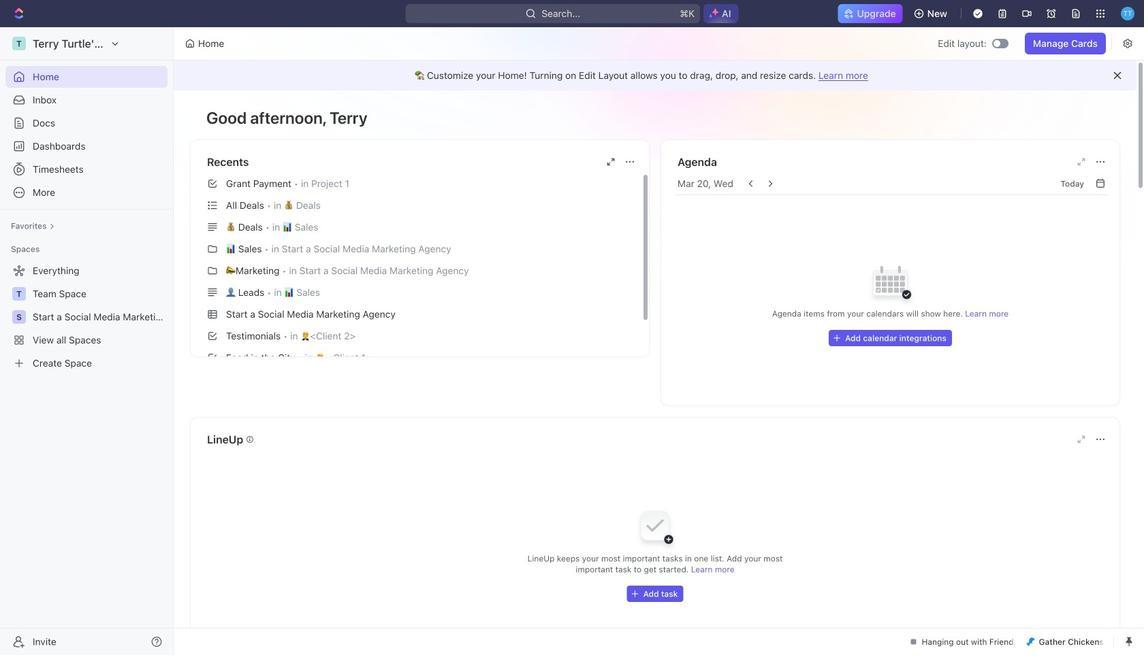 Task type: describe. For each thing, give the bounding box(es) containing it.
team space, , element
[[12, 287, 26, 301]]

sidebar navigation
[[0, 27, 176, 656]]

start a social media marketing agency, , element
[[12, 311, 26, 324]]

drumstick bite image
[[1027, 638, 1035, 647]]



Task type: locate. For each thing, give the bounding box(es) containing it.
terry turtle's workspace, , element
[[12, 37, 26, 50]]

alert
[[174, 61, 1137, 91]]

tree inside sidebar navigation
[[5, 260, 168, 375]]

tree
[[5, 260, 168, 375]]



Task type: vqa. For each thing, say whether or not it's contained in the screenshot.
tree
yes



